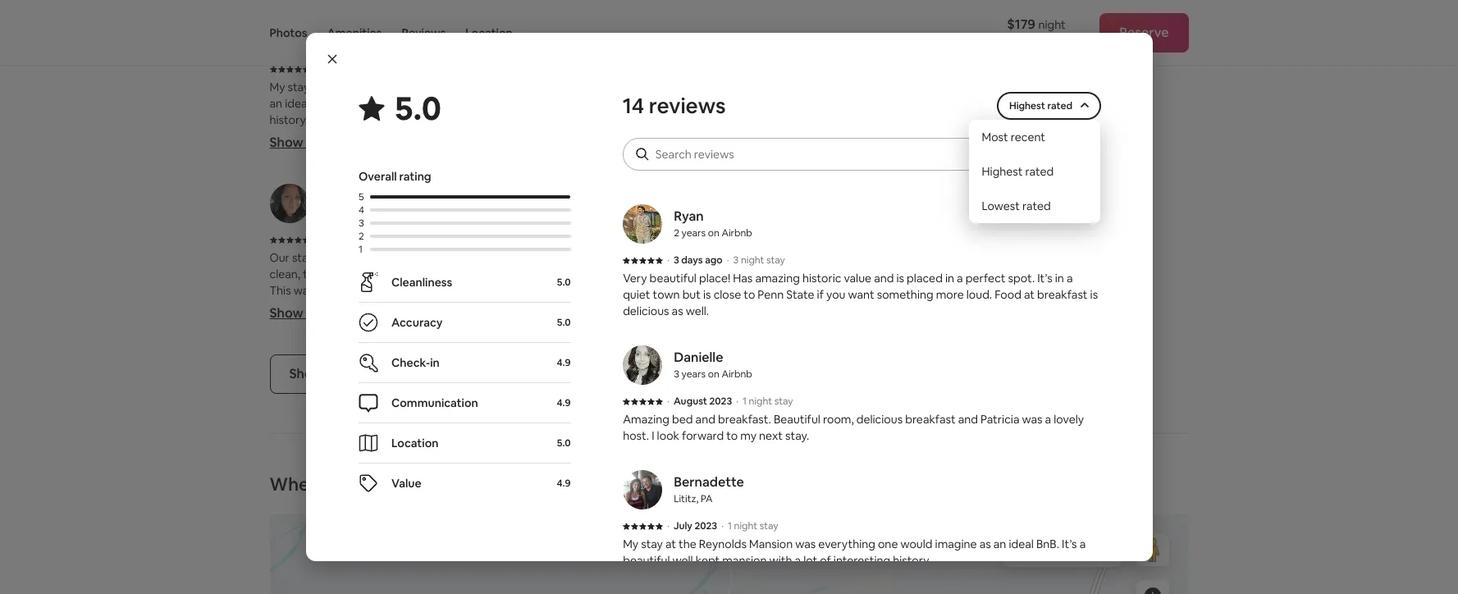 Task type: locate. For each thing, give the bounding box(es) containing it.
1 vertical spatial mansion
[[723, 553, 767, 568]]

my inside "my husband and i loved our stay at the reynolds mansion! we took advantage of the pool table and the complimentary coffee bar. our room was spacious and the bed was so comfy! breakfast was delicious and i had an incredible massage from lisa. we can't wait to come back!"
[[736, 251, 752, 266]]

interesting for my stay at the reynolds mansion was everything one would imagine as an ideal bnb.   it's a beautiful well kept mansion with a lot of interesting history. from the minute i arrived until
[[834, 553, 891, 568]]

bernadette up "july 2023" in the left of the page
[[321, 17, 391, 34]]

2 vertical spatial on
[[708, 368, 720, 381]]

kept down · july 2023 · 1 night stay
[[696, 553, 720, 568]]

delicious for very beautiful place!  has amazing historic value and is placed in a perfect spot.  it's in a quiet town but is close to penn state if you want something more loud.  food at breakfast is delicious as well.
[[623, 304, 670, 319]]

to up peaceful,
[[571, 267, 582, 282]]

list
[[263, 0, 1196, 355]]

minute inside my stay at the reynolds mansion was everything one would imagine as an ideal bnb.   it's a beautiful well kept mansion with a lot of interesting history. from the minute i arrived until i left everything was lovely, well thought out and thorough.  mike and patricia are very kind. they provide little touches to make for a welcoming stay. very clean!  comfy room, bed, linens etc. the breakfast was special.   i would definitely stay there again!
[[320, 129, 357, 144]]

1 horizontal spatial my
[[623, 537, 639, 552]]

1 horizontal spatial arrived
[[718, 570, 755, 585]]

next
[[759, 429, 783, 443]]

it
[[842, 80, 850, 95], [519, 251, 526, 266]]

my stay at the reynolds mansion was everything one would imagine as an ideal bnb.   it's a beautiful well kept mansion with a lot of interesting history. from the minute i arrived until
[[623, 537, 1086, 585]]

at for our stay at patricia's was beyond expectations. it was peaceful and so clean, truly breathtaking. breakfast was a delight, kuddos to the chef!. this was exactly the stay i was looking for. quiet and peaceful, good food and a few good shops. thank you for welcoming us into your beautiful home. you certainly put a lot of work and love into this place. i cannot wait to come back and stay an additional night!
[[317, 251, 327, 266]]

very inside very beautiful place!  has amazing historic value and is placed in a perfect spot.  it's in a quiet town but is close to penn state if you want something more loud.  food at breakfast is delicious as well.
[[623, 271, 647, 286]]

14
[[623, 92, 645, 120], [342, 366, 356, 383]]

ideal up left
[[285, 96, 310, 111]]

$179
[[1008, 16, 1036, 33]]

i up dietary
[[736, 80, 739, 95]]

welcoming down out at the top of the page
[[485, 178, 542, 193]]

1 vertical spatial stay.
[[786, 429, 810, 443]]

good
[[597, 284, 625, 298], [351, 300, 379, 315]]

reynolds inside my stay at the reynolds mansion was everything one would imagine as an ideal bnb.   it's a beautiful well kept mansion with a lot of interesting history. from the minute i arrived until i left everything was lovely, well thought out and thorough.  mike and patricia are very kind. they provide little touches to make for a welcoming stay. very clean!  comfy room, bed, linens etc. the breakfast was special.   i would definitely stay there again!
[[346, 80, 394, 95]]

1 vertical spatial patricia
[[270, 162, 309, 177]]

lot for my stay at the reynolds mansion was everything one would imagine as an ideal bnb.   it's a beautiful well kept mansion with a lot of interesting history. from the minute i arrived until
[[804, 553, 818, 568]]

mansion!
[[990, 251, 1036, 266]]

delicious
[[1057, 284, 1104, 298], [623, 304, 670, 319], [857, 412, 903, 427]]

bnb. inside my stay at the reynolds mansion was everything one would imagine as an ideal bnb.   it's a beautiful well kept mansion with a lot of interesting history. from the minute i arrived until
[[1037, 537, 1060, 552]]

very
[[270, 195, 294, 210], [623, 271, 647, 286]]

show left all
[[289, 366, 323, 383]]

years down ryan
[[682, 227, 706, 240]]

highest
[[1010, 99, 1046, 112], [982, 164, 1023, 179]]

spot.
[[1009, 271, 1035, 286]]

mansion inside my stay at the reynolds mansion was everything one would imagine as an ideal bnb.   it's a beautiful well kept mansion with a lot of interesting history. from the minute i arrived until
[[750, 537, 793, 552]]

town
[[653, 287, 680, 302]]

2 vertical spatial lot
[[804, 553, 818, 568]]

the down they
[[270, 211, 290, 226]]

1 vertical spatial kept
[[696, 553, 720, 568]]

beautiful inside my stay at the reynolds mansion was everything one would imagine as an ideal bnb.   it's a beautiful well kept mansion with a lot of interesting history. from the minute i arrived until
[[623, 553, 670, 568]]

danielle image
[[623, 346, 663, 385]]

my stay at the reynolds mansion was everything one would imagine as an ideal bnb.   it's a beautiful well kept mansion with a lot of interesting history. from the minute i arrived until i left everything was lovely, well thought out and thorough.  mike and patricia are very kind. they provide little touches to make for a welcoming stay. very clean!  comfy room, bed, linens etc. the breakfast was special.   i would definitely stay there again!
[[270, 80, 638, 226]]

0 vertical spatial we
[[1039, 251, 1056, 266]]

lisa.
[[934, 300, 957, 315]]

well for my stay at the reynolds mansion was everything one would imagine as an ideal bnb.   it's a beautiful well kept mansion with a lot of interesting history. from the minute i arrived until
[[673, 553, 693, 568]]

2 down ryan
[[674, 227, 680, 240]]

0 vertical spatial wait
[[1025, 129, 1047, 144]]

bnb. inside my stay at the reynolds mansion was everything one would imagine as an ideal bnb.   it's a beautiful well kept mansion with a lot of interesting history. from the minute i arrived until i left everything was lovely, well thought out and thorough.  mike and patricia are very kind. they provide little touches to make for a welcoming stay. very clean!  comfy room, bed, linens etc. the breakfast was special.   i would definitely stay there again!
[[313, 96, 336, 111]]

0 horizontal spatial everything
[[296, 146, 353, 160]]

i loved staying here. it was very peaceful and luxurious. patricia and her husband always made me feel comfortable and welcomed. the breakfast was delicious, and they were able to customize based on dietary restrictions. the room was breathtaking! i can't wait to stay again!
[[736, 80, 1106, 160]]

expectations.
[[445, 251, 516, 266]]

1 horizontal spatial breakfast
[[982, 284, 1032, 298]]

1 horizontal spatial come
[[1047, 300, 1077, 315]]

0 horizontal spatial with
[[511, 96, 534, 111]]

room,
[[368, 195, 399, 210], [823, 412, 854, 427]]

0 vertical spatial husband
[[736, 96, 781, 111]]

1 horizontal spatial room
[[864, 129, 892, 144]]

1 horizontal spatial reynolds
[[699, 537, 747, 552]]

reynolds inside my stay at the reynolds mansion was everything one would imagine as an ideal bnb.   it's a beautiful well kept mansion with a lot of interesting history. from the minute i arrived until
[[699, 537, 747, 552]]

5.0 for cleanliness
[[557, 276, 571, 289]]

2 horizontal spatial the
[[1048, 96, 1068, 111]]

kept inside my stay at the reynolds mansion was everything one would imagine as an ideal bnb.   it's a beautiful well kept mansion with a lot of interesting history. from the minute i arrived until i left everything was lovely, well thought out and thorough.  mike and patricia are very kind. they provide little touches to make for a welcoming stay. very clean!  comfy room, bed, linens etc. the breakfast was special.   i would definitely stay there again!
[[437, 96, 461, 111]]

to down 'has'
[[744, 287, 756, 302]]

we up bar.
[[1039, 251, 1056, 266]]

would for my stay at the reynolds mansion was everything one would imagine as an ideal bnb.   it's a beautiful well kept mansion with a lot of interesting history. from the minute i arrived until
[[901, 537, 933, 552]]

to inside amazing bed and breakfast.  beautiful room, delicious breakfast and patricia was a lovely host.  i look forward to my next stay.
[[727, 429, 738, 443]]

minute inside my stay at the reynolds mansion was everything one would imagine as an ideal bnb.   it's a beautiful well kept mansion with a lot of interesting history. from the minute i arrived until
[[673, 570, 711, 585]]

0 horizontal spatial location
[[391, 436, 438, 451]]

airbnb up '· 3 days ago · 3 night stay'
[[722, 227, 753, 240]]

1
[[378, 233, 382, 247], [358, 243, 362, 256], [743, 395, 747, 408], [728, 520, 732, 533]]

0 horizontal spatial is
[[704, 287, 711, 302]]

ingrid image
[[270, 184, 309, 224]]

mansion down · july 2023 · 1 night stay
[[750, 537, 793, 552]]

4.9 for value
[[557, 477, 571, 490]]

took
[[1059, 251, 1083, 266]]

certainly
[[377, 316, 423, 331]]

i down customize
[[991, 129, 994, 144]]

0 vertical spatial 14
[[623, 92, 645, 120]]

2 vertical spatial wait
[[309, 333, 332, 348]]

0 horizontal spatial very
[[270, 195, 294, 210]]

the down the delicious,
[[841, 129, 861, 144]]

1 horizontal spatial you
[[827, 287, 846, 302]]

so up lisa.
[[928, 284, 940, 298]]

wait inside "my husband and i loved our stay at the reynolds mansion! we took advantage of the pool table and the complimentary coffee bar. our room was spacious and the bed was so comfy! breakfast was delicious and i had an incredible massage from lisa. we can't wait to come back!"
[[1008, 300, 1031, 315]]

2 horizontal spatial patricia
[[1024, 80, 1063, 95]]

more for my stay at the reynolds mansion was everything one would imagine as an ideal bnb.   it's a beautiful well kept mansion with a lot of interesting history.
[[306, 134, 339, 151]]

photos
[[270, 25, 307, 40]]

from inside my stay at the reynolds mansion was everything one would imagine as an ideal bnb.   it's a beautiful well kept mansion with a lot of interesting history. from the minute i arrived until i left everything was lovely, well thought out and thorough.  mike and patricia are very kind. they provide little touches to make for a welcoming stay. very clean!  comfy room, bed, linens etc. the breakfast was special.   i would definitely stay there again!
[[270, 129, 297, 144]]

ingrid image
[[270, 184, 309, 224]]

0 vertical spatial bernadette
[[321, 17, 391, 34]]

at inside "our stay at patricia's was beyond expectations. it was peaceful and so clean, truly breathtaking. breakfast was a delight, kuddos to the chef!. this was exactly the stay i was looking for. quiet and peaceful, good food and a few good shops. thank you for welcoming us into your beautiful home. you certainly put a lot of work and love into this place. i cannot wait to come back and stay an additional night!"
[[317, 251, 327, 266]]

imagine for my stay at the reynolds mansion was everything one would imagine as an ideal bnb.   it's a beautiful well kept mansion with a lot of interesting history. from the minute i arrived until
[[936, 537, 977, 552]]

1 horizontal spatial would
[[547, 80, 580, 95]]

0 horizontal spatial in
[[430, 355, 439, 370]]

ideal for my stay at the reynolds mansion was everything one would imagine as an ideal bnb.   it's a beautiful well kept mansion with a lot of interesting history. from the minute i arrived until i left everything was lovely, well thought out and thorough.  mike and patricia are very kind. they provide little touches to make for a welcoming stay. very clean!  comfy room, bed, linens etc. the breakfast was special.   i would definitely stay there again!
[[285, 96, 310, 111]]

1 vertical spatial breakfast
[[982, 284, 1032, 298]]

kept inside my stay at the reynolds mansion was everything one would imagine as an ideal bnb.   it's a beautiful well kept mansion with a lot of interesting history. from the minute i arrived until
[[696, 553, 720, 568]]

if
[[817, 287, 824, 302]]

3
[[358, 217, 364, 230], [674, 254, 680, 267], [734, 254, 739, 267], [674, 368, 680, 381]]

1 vertical spatial imagine
[[936, 537, 977, 552]]

from for my stay at the reynolds mansion was everything one would imagine as an ideal bnb.   it's a beautiful well kept mansion with a lot of interesting history. from the minute i arrived until
[[623, 570, 651, 585]]

0 horizontal spatial room,
[[368, 195, 399, 210]]

i up shops.
[[402, 284, 405, 298]]

1 years from the top
[[682, 227, 706, 240]]

3 inside danielle 3 years on airbnb
[[674, 368, 680, 381]]

2 up patricia's
[[358, 230, 364, 243]]

show more up cannot
[[270, 305, 339, 322]]

here.
[[813, 80, 840, 95]]

rated down recent
[[1026, 164, 1054, 179]]

1 4.9 from the top
[[557, 356, 571, 369]]

be
[[378, 473, 400, 496]]

0 vertical spatial very
[[875, 80, 898, 95]]

reynolds up 'complimentary'
[[940, 251, 987, 266]]

it's
[[338, 96, 353, 111], [1038, 271, 1053, 286], [1062, 537, 1078, 552]]

1 vertical spatial july
[[674, 520, 693, 533]]

2 inside ryan 2 years on airbnb
[[674, 227, 680, 240]]

2 horizontal spatial my
[[736, 251, 752, 266]]

1 vertical spatial the
[[841, 129, 861, 144]]

0 vertical spatial again!
[[736, 146, 767, 160]]

was inside amazing bed and breakfast.  beautiful room, delicious breakfast and patricia was a lovely host.  i look forward to my next stay.
[[1023, 412, 1043, 427]]

years down danielle
[[682, 368, 706, 381]]

show more for my stay at the reynolds mansion was everything one would imagine as an ideal bnb.   it's a beautiful well kept mansion with a lot of interesting history.
[[270, 134, 339, 151]]

reviews inside 5.0 'dialog'
[[650, 92, 727, 120]]

5.0 for location
[[557, 437, 571, 450]]

interesting for my stay at the reynolds mansion was everything one would imagine as an ideal bnb.   it's a beautiful well kept mansion with a lot of interesting history. from the minute i arrived until i left everything was lovely, well thought out and thorough.  mike and patricia are very kind. they provide little touches to make for a welcoming stay. very clean!  comfy room, bed, linens etc. the breakfast was special.   i would definitely stay there again!
[[575, 96, 632, 111]]

bnb.
[[313, 96, 336, 111], [1037, 537, 1060, 552]]

0 horizontal spatial imagine
[[582, 80, 624, 95]]

0 vertical spatial so
[[623, 251, 635, 266]]

breakfast down beyond
[[403, 267, 453, 282]]

0 horizontal spatial 2
[[358, 230, 364, 243]]

3 up 'has'
[[734, 254, 739, 267]]

minute for my stay at the reynolds mansion was everything one would imagine as an ideal bnb.   it's a beautiful well kept mansion with a lot of interesting history. from the minute i arrived until
[[673, 570, 711, 585]]

ryan image
[[623, 204, 663, 244], [623, 204, 663, 244]]

1 vertical spatial arrived
[[718, 570, 755, 585]]

loud.
[[967, 287, 993, 302]]

my inside my stay at the reynolds mansion was everything one would imagine as an ideal bnb.   it's a beautiful well kept mansion with a lot of interesting history. from the minute i arrived until
[[623, 537, 639, 552]]

5.0 up us
[[557, 276, 571, 289]]

0 horizontal spatial one
[[525, 80, 545, 95]]

0 horizontal spatial mansion
[[464, 96, 508, 111]]

i left had
[[758, 300, 761, 315]]

ryan
[[674, 208, 704, 225]]

location
[[466, 25, 513, 40], [391, 436, 438, 451]]

arrived for my stay at the reynolds mansion was everything one would imagine as an ideal bnb.   it's a beautiful well kept mansion with a lot of interesting history. from the minute i arrived until i left everything was lovely, well thought out and thorough.  mike and patricia are very kind. they provide little touches to make for a welcoming stay. very clean!  comfy room, bed, linens etc. the breakfast was special.   i would definitely stay there again!
[[365, 129, 402, 144]]

0 horizontal spatial for
[[458, 178, 473, 193]]

list box
[[969, 120, 1101, 223]]

1 vertical spatial loved
[[830, 251, 859, 266]]

mansion down · july 2023 · 1 night stay
[[723, 553, 767, 568]]

me
[[854, 96, 871, 111]]

years for danielle
[[682, 368, 706, 381]]

airbnb up · august 2023 · 1 night stay in the bottom of the page
[[722, 368, 753, 381]]

delicious inside amazing bed and breakfast.  beautiful room, delicious breakfast and patricia was a lovely host.  i look forward to my next stay.
[[857, 412, 903, 427]]

2 horizontal spatial as
[[980, 537, 992, 552]]

highest rated inside dropdown button
[[1010, 99, 1073, 112]]

0 vertical spatial interesting
[[575, 96, 632, 111]]

1 horizontal spatial imagine
[[936, 537, 977, 552]]

night up breakfast.
[[749, 395, 773, 408]]

an left 'additional'
[[456, 333, 469, 348]]

1 vertical spatial come
[[348, 333, 378, 348]]

was inside my stay at the reynolds mansion was everything one would imagine as an ideal bnb.   it's a beautiful well kept mansion with a lot of interesting history. from the minute i arrived until
[[796, 537, 816, 552]]

ideal inside my stay at the reynolds mansion was everything one would imagine as an ideal bnb.   it's a beautiful well kept mansion with a lot of interesting history. from the minute i arrived until
[[1009, 537, 1034, 552]]

peaceful up kuddos at the top left of the page
[[552, 251, 598, 266]]

1 vertical spatial from
[[623, 570, 651, 585]]

reynolds
[[346, 80, 394, 95], [940, 251, 987, 266], [699, 537, 747, 552]]

wait down home.
[[309, 333, 332, 348]]

0 vertical spatial bnb.
[[313, 96, 336, 111]]

kind.
[[356, 162, 381, 177]]

highest inside dropdown button
[[1010, 99, 1046, 112]]

0 vertical spatial reviews
[[650, 92, 727, 120]]

clean!
[[296, 195, 327, 210]]

0 horizontal spatial reynolds
[[346, 80, 394, 95]]

clean,
[[270, 267, 301, 282]]

penn
[[758, 287, 784, 302]]

1 vertical spatial very
[[623, 271, 647, 286]]

very up feel
[[875, 80, 898, 95]]

an up left
[[270, 96, 282, 111]]

more for our stay at patricia's was beyond expectations. it was peaceful and so clean, truly breathtaking. breakfast was a delight, kuddos to the chef!. this was exactly the stay i was looking for. quiet and peaceful, good food and a few good shops. thank you for welcoming us into your beautiful home. you certainly put a lot of work and love into this place. i cannot wait to come back and stay an additional night!
[[306, 305, 339, 322]]

love
[[536, 316, 558, 331]]

list box containing most recent
[[969, 120, 1101, 223]]

add a place to the map image
[[1143, 587, 1163, 594]]

0 vertical spatial bed
[[881, 284, 902, 298]]

0 vertical spatial minute
[[320, 129, 357, 144]]

0 horizontal spatial kept
[[437, 96, 461, 111]]

2 airbnb from the top
[[722, 368, 753, 381]]

$179 night
[[1008, 16, 1066, 33]]

breakfast inside "our stay at patricia's was beyond expectations. it was peaceful and so clean, truly breathtaking. breakfast was a delight, kuddos to the chef!. this was exactly the stay i was looking for. quiet and peaceful, good food and a few good shops. thank you for welcoming us into your beautiful home. you certainly put a lot of work and love into this place. i cannot wait to come back and stay an additional night!"
[[403, 267, 453, 282]]

quiet
[[623, 287, 651, 302]]

reynolds down "july 2023" in the left of the page
[[346, 80, 394, 95]]

at for my stay at the reynolds mansion was everything one would imagine as an ideal bnb.   it's a beautiful well kept mansion with a lot of interesting history. from the minute i arrived until i left everything was lovely, well thought out and thorough.  mike and patricia are very kind. they provide little touches to make for a welcoming stay. very clean!  comfy room, bed, linens etc. the breakfast was special.   i would definitely stay there again!
[[312, 80, 323, 95]]

always
[[784, 96, 819, 111]]

show
[[270, 134, 304, 151], [736, 134, 770, 151], [270, 305, 304, 322], [289, 366, 323, 383]]

and
[[950, 80, 970, 95], [1066, 80, 1086, 95], [965, 96, 985, 111], [864, 113, 883, 128], [502, 146, 522, 160], [606, 146, 626, 160], [601, 251, 621, 266], [802, 251, 822, 266], [884, 267, 904, 282], [874, 271, 894, 286], [523, 284, 543, 298], [839, 284, 859, 298], [297, 300, 317, 315], [736, 300, 756, 315], [514, 316, 534, 331], [409, 333, 429, 348], [696, 412, 716, 427], [959, 412, 979, 427]]

very up little
[[331, 162, 353, 177]]

bed,
[[402, 195, 425, 210]]

an inside "my husband and i loved our stay at the reynolds mansion! we took advantage of the pool table and the complimentary coffee bar. our room was spacious and the bed was so comfy! breakfast was delicious and i had an incredible massage from lisa. we can't wait to come back!"
[[786, 300, 799, 315]]

again! right there
[[558, 211, 589, 226]]

until inside my stay at the reynolds mansion was everything one would imagine as an ideal bnb.   it's a beautiful well kept mansion with a lot of interesting history. from the minute i arrived until
[[758, 570, 781, 585]]

0 vertical spatial welcoming
[[485, 178, 542, 193]]

raquel image
[[736, 13, 775, 53], [736, 13, 775, 53]]

one inside my stay at the reynolds mansion was everything one would imagine as an ideal bnb.   it's a beautiful well kept mansion with a lot of interesting history. from the minute i arrived until
[[878, 537, 898, 552]]

arrived down · july 2023 · 1 night stay
[[718, 570, 755, 585]]

room inside i loved staying here. it was very peaceful and luxurious. patricia and her husband always made me feel comfortable and welcomed. the breakfast was delicious, and they were able to customize based on dietary restrictions. the room was breathtaking! i can't wait to stay again!
[[864, 129, 892, 144]]

0 vertical spatial mansion
[[464, 96, 508, 111]]

1 airbnb from the top
[[722, 227, 753, 240]]

husband inside "my husband and i loved our stay at the reynolds mansion! we took advantage of the pool table and the complimentary coffee bar. our room was spacious and the bed was so comfy! breakfast was delicious and i had an incredible massage from lisa. we can't wait to come back!"
[[754, 251, 800, 266]]

0 vertical spatial would
[[547, 80, 580, 95]]

history.
[[270, 113, 308, 128], [893, 553, 932, 568]]

0 horizontal spatial 14
[[342, 366, 356, 383]]

0 horizontal spatial from
[[270, 129, 297, 144]]

well for my stay at the reynolds mansion was everything one would imagine as an ideal bnb.   it's a beautiful well kept mansion with a lot of interesting history. from the minute i arrived until i left everything was lovely, well thought out and thorough.  mike and patricia are very kind. they provide little touches to make for a welcoming stay. very clean!  comfy room, bed, linens etc. the breakfast was special.   i would definitely stay there again!
[[414, 96, 435, 111]]

on inside ryan 2 years on airbnb
[[708, 227, 720, 240]]

peaceful up 'comfortable'
[[901, 80, 947, 95]]

ideal
[[285, 96, 310, 111], [1009, 537, 1034, 552]]

show more button down "always"
[[736, 134, 805, 151]]

airbnb inside danielle 3 years on airbnb
[[722, 368, 753, 381]]

0 horizontal spatial arrived
[[365, 129, 402, 144]]

again! down dietary
[[736, 146, 767, 160]]

bernadette lititz, pa
[[674, 474, 745, 506]]

reynolds inside "my husband and i loved our stay at the reynolds mansion! we took advantage of the pool table and the complimentary coffee bar. our room was spacious and the bed was so comfy! breakfast was delicious and i had an incredible massage from lisa. we can't wait to come back!"
[[940, 251, 987, 266]]

i down · july 2023 · 1 night stay
[[713, 570, 716, 585]]

come left back!
[[1047, 300, 1077, 315]]

on for ryan
[[708, 227, 720, 240]]

you right the if
[[827, 287, 846, 302]]

amazing
[[623, 412, 670, 427]]

reynolds for my stay at the reynolds mansion was everything one would imagine as an ideal bnb.   it's a beautiful well kept mansion with a lot of interesting history. from the minute i arrived until i left everything was lovely, well thought out and thorough.  mike and patricia are very kind. they provide little touches to make for a welcoming stay. very clean!  comfy room, bed, linens etc. the breakfast was special.   i would definitely stay there again!
[[346, 80, 394, 95]]

communication
[[391, 396, 478, 410]]

you down the looking
[[453, 300, 473, 315]]

my
[[270, 80, 285, 95], [736, 251, 752, 266], [623, 537, 639, 552]]

arrived
[[365, 129, 402, 144], [718, 570, 755, 585]]

until for my stay at the reynolds mansion was everything one would imagine as an ideal bnb.   it's a beautiful well kept mansion with a lot of interesting history. from the minute i arrived until
[[758, 570, 781, 585]]

on right based
[[1072, 113, 1085, 128]]

it's for my stay at the reynolds mansion was everything one would imagine as an ideal bnb.   it's a beautiful well kept mansion with a lot of interesting history. from the minute i arrived until i left everything was lovely, well thought out and thorough.  mike and patricia are very kind. they provide little touches to make for a welcoming stay. very clean!  comfy room, bed, linens etc. the breakfast was special.   i would definitely stay there again!
[[338, 96, 353, 111]]

well down reviews button
[[414, 96, 435, 111]]

at inside my stay at the reynolds mansion was everything one would imagine as an ideal bnb.   it's a beautiful well kept mansion with a lot of interesting history. from the minute i arrived until
[[666, 537, 677, 552]]

it's inside my stay at the reynolds mansion was everything one would imagine as an ideal bnb.   it's a beautiful well kept mansion with a lot of interesting history. from the minute i arrived until
[[1062, 537, 1078, 552]]

mansion for my stay at the reynolds mansion was everything one would imagine as an ideal bnb.   it's a beautiful well kept mansion with a lot of interesting history. from the minute i arrived until i left everything was lovely, well thought out and thorough.  mike and patricia are very kind. they provide little touches to make for a welcoming stay. very clean!  comfy room, bed, linens etc. the breakfast was special.   i would definitely stay there again!
[[464, 96, 508, 111]]

interesting inside my stay at the reynolds mansion was everything one would imagine as an ideal bnb.   it's a beautiful well kept mansion with a lot of interesting history. from the minute i arrived until
[[834, 553, 891, 568]]

bed up massage
[[881, 284, 902, 298]]

in right placed
[[946, 271, 955, 286]]

1 vertical spatial location
[[391, 436, 438, 451]]

loved inside "my husband and i loved our stay at the reynolds mansion! we took advantage of the pool table and the complimentary coffee bar. our room was spacious and the bed was so comfy! breakfast was delicious and i had an incredible massage from lisa. we can't wait to come back!"
[[830, 251, 859, 266]]

one
[[525, 80, 545, 95], [878, 537, 898, 552]]

1 vertical spatial very
[[331, 162, 353, 177]]

i
[[736, 80, 739, 95], [360, 129, 362, 144], [991, 129, 994, 144], [270, 146, 272, 160], [410, 211, 413, 226], [825, 251, 827, 266], [402, 284, 405, 298], [758, 300, 761, 315], [639, 316, 642, 331], [652, 429, 655, 443], [713, 570, 716, 585]]

can't down customize
[[996, 129, 1022, 144]]

show left restrictions.
[[736, 134, 770, 151]]

breakfast
[[736, 113, 786, 128], [292, 211, 343, 226], [1038, 287, 1088, 302], [906, 412, 956, 427]]

2 horizontal spatial it's
[[1062, 537, 1078, 552]]

cannot
[[270, 333, 307, 348]]

would
[[547, 80, 580, 95], [416, 211, 448, 226], [901, 537, 933, 552]]

special.
[[368, 211, 408, 226]]

bed
[[881, 284, 902, 298], [672, 412, 693, 427]]

host.
[[623, 429, 650, 443]]

1 horizontal spatial loved
[[830, 251, 859, 266]]

1 horizontal spatial room,
[[823, 412, 854, 427]]

with for my stay at the reynolds mansion was everything one would imagine as an ideal bnb.   it's a beautiful well kept mansion with a lot of interesting history. from the minute i arrived until
[[770, 553, 793, 568]]

1 vertical spatial our
[[1069, 267, 1089, 282]]

location right reviews button
[[466, 25, 513, 40]]

0 vertical spatial location
[[466, 25, 513, 40]]

an left public
[[994, 537, 1007, 552]]

4.9 for check-in
[[557, 356, 571, 369]]

beyond
[[402, 251, 442, 266]]

2 vertical spatial my
[[623, 537, 639, 552]]

0 vertical spatial on
[[1072, 113, 1085, 128]]

my for my stay at the reynolds mansion was everything one would imagine as an ideal bnb.   it's a beautiful well kept mansion with a lot of interesting history. from the minute i arrived until
[[623, 537, 639, 552]]

wait down based
[[1025, 129, 1047, 144]]

july inside "list"
[[320, 63, 339, 76]]

from
[[270, 129, 297, 144], [623, 570, 651, 585]]

2 years from the top
[[682, 368, 706, 381]]

patricia down left
[[270, 162, 309, 177]]

incredible
[[802, 300, 854, 315]]

more down "always"
[[773, 134, 805, 151]]

night down bernadette lititz, pa
[[734, 520, 758, 533]]

3 4.9 from the top
[[557, 477, 571, 490]]

1 vertical spatial my
[[736, 251, 752, 266]]

able
[[941, 113, 963, 128]]

1 horizontal spatial stay.
[[786, 429, 810, 443]]

everything for my stay at the reynolds mansion was everything one would imagine as an ideal bnb.   it's a beautiful well kept mansion with a lot of interesting history. from the minute i arrived until i left everything was lovely, well thought out and thorough.  mike and patricia are very kind. they provide little touches to make for a welcoming stay. very clean!  comfy room, bed, linens etc. the breakfast was special.   i would definitely stay there again!
[[465, 80, 522, 95]]

as for my stay at the reynolds mansion was everything one would imagine as an ideal bnb.   it's a beautiful well kept mansion with a lot of interesting history. from the minute i arrived until i left everything was lovely, well thought out and thorough.  mike and patricia are very kind. they provide little touches to make for a welcoming stay. very clean!  comfy room, bed, linens etc. the breakfast was special.   i would definitely stay there again!
[[626, 80, 638, 95]]

1 vertical spatial room,
[[823, 412, 854, 427]]

loved left staying at the top right of the page
[[741, 80, 770, 95]]

comfy!
[[943, 284, 979, 298]]

from inside my stay at the reynolds mansion was everything one would imagine as an ideal bnb.   it's a beautiful well kept mansion with a lot of interesting history. from the minute i arrived until
[[623, 570, 651, 585]]

0 vertical spatial everything
[[465, 80, 522, 95]]

overall rating
[[358, 169, 431, 184]]

2 horizontal spatial everything
[[819, 537, 876, 552]]

provide
[[298, 178, 339, 193]]

welcoming down quiet
[[493, 300, 551, 315]]

1 vertical spatial history.
[[893, 553, 932, 568]]

room down advantage
[[736, 284, 764, 298]]

1 horizontal spatial very
[[875, 80, 898, 95]]

show up they
[[270, 134, 304, 151]]

2 horizontal spatial lot
[[804, 553, 818, 568]]

show more button for i loved staying here. it was very peaceful and luxurious. patricia and her husband always made me feel comfortable and welcomed. the breakfast was delicious, and they were able to customize based on dietary restrictions. the room was breathtaking! i can't wait to stay again!
[[736, 134, 805, 151]]

welcoming inside "our stay at patricia's was beyond expectations. it was peaceful and so clean, truly breathtaking. breakfast was a delight, kuddos to the chef!. this was exactly the stay i was looking for. quiet and peaceful, good food and a few good shops. thank you for welcoming us into your beautiful home. you certainly put a lot of work and love into this place. i cannot wait to come back and stay an additional night!"
[[493, 300, 551, 315]]

more down exactly
[[306, 305, 339, 322]]

night inside the $179 night
[[1039, 17, 1066, 32]]

night down special.
[[384, 233, 407, 247]]

reynolds down · july 2023 · 1 night stay
[[699, 537, 747, 552]]

in
[[946, 271, 955, 286], [1056, 271, 1065, 286], [430, 355, 439, 370]]

0 horizontal spatial very
[[331, 162, 353, 177]]

highest up lowest
[[982, 164, 1023, 179]]

one for my stay at the reynolds mansion was everything one would imagine as an ideal bnb.   it's a beautiful well kept mansion with a lot of interesting history. from the minute i arrived until i left everything was lovely, well thought out and thorough.  mike and patricia are very kind. they provide little touches to make for a welcoming stay. very clean!  comfy room, bed, linens etc. the breakfast was special.   i would definitely stay there again!
[[525, 80, 545, 95]]

patricia up welcomed.
[[1024, 80, 1063, 95]]

2 vertical spatial 4.9
[[557, 477, 571, 490]]

highest up customize
[[1010, 99, 1046, 112]]

room up search reviews, press 'enter' to search text field
[[864, 129, 892, 144]]

stay. down beautiful at the bottom right of the page
[[786, 429, 810, 443]]

1 horizontal spatial as
[[672, 304, 684, 319]]

good up you
[[351, 300, 379, 315]]

5.0 left the host.
[[557, 437, 571, 450]]

etc.
[[460, 195, 480, 210]]

for inside "our stay at patricia's was beyond expectations. it was peaceful and so clean, truly breathtaking. breakfast was a delight, kuddos to the chef!. this was exactly the stay i was looking for. quiet and peaceful, good food and a few good shops. thank you for welcoming us into your beautiful home. you certainly put a lot of work and love into this place. i cannot wait to come back and stay an additional night!"
[[475, 300, 490, 315]]

our
[[270, 251, 290, 266], [1069, 267, 1089, 282]]

would inside my stay at the reynolds mansion was everything one would imagine as an ideal bnb.   it's a beautiful well kept mansion with a lot of interesting history. from the minute i arrived until
[[901, 537, 933, 552]]

0 horizontal spatial come
[[348, 333, 378, 348]]

my for my husband and i loved our stay at the reynolds mansion! we took advantage of the pool table and the complimentary coffee bar. our room was spacious and the bed was so comfy! breakfast was delicious and i had an incredible massage from lisa. we can't wait to come back!
[[736, 251, 752, 266]]

beautiful inside my stay at the reynolds mansion was everything one would imagine as an ideal bnb.   it's a beautiful well kept mansion with a lot of interesting history. from the minute i arrived until i left everything was lovely, well thought out and thorough.  mike and patricia are very kind. they provide little touches to make for a welcoming stay. very clean!  comfy room, bed, linens etc. the breakfast was special.   i would definitely stay there again!
[[365, 96, 412, 111]]

2 4.9 from the top
[[557, 397, 571, 410]]

my inside my stay at the reynolds mansion was everything one would imagine as an ideal bnb.   it's a beautiful well kept mansion with a lot of interesting history. from the minute i arrived until i left everything was lovely, well thought out and thorough.  mike and patricia are very kind. they provide little touches to make for a welcoming stay. very clean!  comfy room, bed, linens etc. the breakfast was special.   i would definitely stay there again!
[[270, 80, 285, 95]]

bernadette inside 5.0 'dialog'
[[674, 474, 745, 491]]

0 horizontal spatial lot
[[455, 316, 469, 331]]

can't down perfect
[[979, 300, 1006, 315]]

our down took
[[1069, 267, 1089, 282]]

stay. inside amazing bed and breakfast.  beautiful room, delicious breakfast and patricia was a lovely host.  i look forward to my next stay.
[[786, 429, 810, 443]]

welcoming
[[485, 178, 542, 193], [493, 300, 551, 315]]

years inside ryan 2 years on airbnb
[[682, 227, 706, 240]]

ny
[[368, 206, 381, 220]]

at up truly
[[317, 251, 327, 266]]

bernadette for bernadette lititz, pa
[[674, 474, 745, 491]]

mansion down reviews
[[396, 80, 440, 95]]

breakfast down 'coffee'
[[982, 284, 1032, 298]]

0 vertical spatial our
[[270, 251, 290, 266]]

1 vertical spatial welcoming
[[493, 300, 551, 315]]

Search reviews, Press 'Enter' to search text field
[[656, 146, 1084, 163]]

1 vertical spatial reviews
[[359, 366, 406, 383]]

and inside very beautiful place!  has amazing historic value and is placed in a perfect spot.  it's in a quiet town but is close to penn state if you want something more loud.  food at breakfast is delicious as well.
[[874, 271, 894, 286]]

on for danielle
[[708, 368, 720, 381]]

0 vertical spatial kept
[[437, 96, 461, 111]]

until up lovely,
[[404, 129, 427, 144]]

i left left
[[270, 146, 272, 160]]

looking
[[430, 284, 469, 298]]

kept up thought
[[437, 96, 461, 111]]

left
[[275, 146, 293, 160]]

very down they
[[270, 195, 294, 210]]

show more button up cannot
[[270, 305, 339, 322]]

5.0
[[394, 87, 441, 130], [557, 276, 571, 289], [557, 316, 571, 329], [557, 437, 571, 450]]

peaceful inside i loved staying here. it was very peaceful and luxurious. patricia and her husband always made me feel comfortable and welcomed. the breakfast was delicious, and they were able to customize based on dietary restrictions. the room was breathtaking! i can't wait to stay again!
[[901, 80, 947, 95]]

show more up are
[[270, 134, 339, 151]]

breakfast inside amazing bed and breakfast.  beautiful room, delicious breakfast and patricia was a lovely host.  i look forward to my next stay.
[[906, 412, 956, 427]]

with down · july 2023 · 1 night stay
[[770, 553, 793, 568]]

mansion for my stay at the reynolds mansion was everything one would imagine as an ideal bnb.   it's a beautiful well kept mansion with a lot of interesting history. from the minute i arrived until i left everything was lovely, well thought out and thorough.  mike and patricia are very kind. they provide little touches to make for a welcoming stay. very clean!  comfy room, bed, linens etc. the breakfast was special.   i would definitely stay there again!
[[396, 80, 440, 95]]

a inside amazing bed and breakfast.  beautiful room, delicious breakfast and patricia was a lovely host.  i look forward to my next stay.
[[1046, 412, 1052, 427]]

0 vertical spatial with
[[511, 96, 534, 111]]

lot inside my stay at the reynolds mansion was everything one would imagine as an ideal bnb.   it's a beautiful well kept mansion with a lot of interesting history. from the minute i arrived until i left everything was lovely, well thought out and thorough.  mike and patricia are very kind. they provide little touches to make for a welcoming stay. very clean!  comfy room, bed, linens etc. the breakfast was special.   i would definitely stay there again!
[[545, 96, 559, 111]]

bnb. for my stay at the reynolds mansion was everything one would imagine as an ideal bnb.   it's a beautiful well kept mansion with a lot of interesting history. from the minute i arrived until
[[1037, 537, 1060, 552]]

room
[[864, 129, 892, 144], [736, 284, 764, 298]]

lot inside my stay at the reynolds mansion was everything one would imagine as an ideal bnb.   it's a beautiful well kept mansion with a lot of interesting history. from the minute i arrived until
[[804, 553, 818, 568]]

it up made
[[842, 80, 850, 95]]

3 down danielle
[[674, 368, 680, 381]]

exactly
[[317, 284, 355, 298]]

imagine for my stay at the reynolds mansion was everything one would imagine as an ideal bnb.   it's a beautiful well kept mansion with a lot of interesting history. from the minute i arrived until i left everything was lovely, well thought out and thorough.  mike and patricia are very kind. they provide little touches to make for a welcoming stay. very clean!  comfy room, bed, linens etc. the breakfast was special.   i would definitely stay there again!
[[582, 80, 624, 95]]

of inside my stay at the reynolds mansion was everything one would imagine as an ideal bnb.   it's a beautiful well kept mansion with a lot of interesting history. from the minute i arrived until i left everything was lovely, well thought out and thorough.  mike and patricia are very kind. they provide little touches to make for a welcoming stay. very clean!  comfy room, bed, linens etc. the breakfast was special.   i would definitely stay there again!
[[562, 96, 573, 111]]

so inside "my husband and i loved our stay at the reynolds mansion! we took advantage of the pool table and the complimentary coffee bar. our room was spacious and the bed was so comfy! breakfast was delicious and i had an incredible massage from lisa. we can't wait to come back!"
[[928, 284, 940, 298]]

welcoming inside my stay at the reynolds mansion was everything one would imagine as an ideal bnb.   it's a beautiful well kept mansion with a lot of interesting history. from the minute i arrived until i left everything was lovely, well thought out and thorough.  mike and patricia are very kind. they provide little touches to make for a welcoming stay. very clean!  comfy room, bed, linens etc. the breakfast was special.   i would definitely stay there again!
[[485, 178, 542, 193]]

show for my stay at the reynolds mansion was everything one would imagine as an ideal bnb.   it's a beautiful well kept mansion with a lot of interesting history.
[[270, 134, 304, 151]]

0 vertical spatial lot
[[545, 96, 559, 111]]

0 horizontal spatial it
[[519, 251, 526, 266]]

location up value
[[391, 436, 438, 451]]

one for my stay at the reynolds mansion was everything one would imagine as an ideal bnb.   it's a beautiful well kept mansion with a lot of interesting history. from the minute i arrived until
[[878, 537, 898, 552]]

at up placed
[[906, 251, 917, 266]]

breakfast inside i loved staying here. it was very peaceful and luxurious. patricia and her husband always made me feel comfortable and welcomed. the breakfast was delicious, and they were able to customize based on dietary restrictions. the room was breathtaking! i can't wait to stay again!
[[736, 113, 786, 128]]

until for my stay at the reynolds mansion was everything one would imagine as an ideal bnb.   it's a beautiful well kept mansion with a lot of interesting history. from the minute i arrived until i left everything was lovely, well thought out and thorough.  mike and patricia are very kind. they provide little touches to make for a welcoming stay. very clean!  comfy room, bed, linens etc. the breakfast was special.   i would definitely stay there again!
[[404, 129, 427, 144]]

mansion inside my stay at the reynolds mansion was everything one would imagine as an ideal bnb.   it's a beautiful well kept mansion with a lot of interesting history. from the minute i arrived until i left everything was lovely, well thought out and thorough.  mike and patricia are very kind. they provide little touches to make for a welcoming stay. very clean!  comfy room, bed, linens etc. the breakfast was special.   i would definitely stay there again!
[[396, 80, 440, 95]]

at down the lititz,
[[666, 537, 677, 552]]

1 vertical spatial wait
[[1008, 300, 1031, 315]]

danielle
[[674, 349, 724, 366]]

july 2023
[[320, 63, 364, 76]]

delicious inside very beautiful place!  has amazing historic value and is placed in a perfect spot.  it's in a quiet town but is close to penn state if you want something more loud.  food at breakfast is delicious as well.
[[623, 304, 670, 319]]

show more button for our stay at patricia's was beyond expectations. it was peaceful and so clean, truly breathtaking. breakfast was a delight, kuddos to the chef!. this was exactly the stay i was looking for. quiet and peaceful, good food and a few good shops. thank you for welcoming us into your beautiful home. you certainly put a lot of work and love into this place. i cannot wait to come back and stay an additional night!
[[270, 305, 339, 322]]

come inside "my husband and i loved our stay at the reynolds mansion! we took advantage of the pool table and the complimentary coffee bar. our room was spacious and the bed was so comfy! breakfast was delicious and i had an incredible massage from lisa. we can't wait to come back!"
[[1047, 300, 1077, 315]]

on up ago
[[708, 227, 720, 240]]

of
[[562, 96, 573, 111], [795, 267, 806, 282], [471, 316, 482, 331], [820, 553, 831, 568]]

1 horizontal spatial with
[[770, 553, 793, 568]]

show for our stay at patricia's was beyond expectations. it was peaceful and so clean, truly breathtaking. breakfast was a delight, kuddos to the chef!. this was exactly the stay i was looking for. quiet and peaceful, good food and a few good shops. thank you for welcoming us into your beautiful home. you certainly put a lot of work and love into this place. i cannot wait to come back and stay an additional night!
[[270, 305, 304, 322]]

0 horizontal spatial until
[[404, 129, 427, 144]]

0 horizontal spatial breakfast
[[403, 267, 453, 282]]

list item
[[729, 0, 1118, 13]]

stay inside i loved staying here. it was very peaceful and luxurious. patricia and her husband always made me feel comfortable and welcomed. the breakfast was delicious, and they were able to customize based on dietary restrictions. the room was breathtaking! i can't wait to stay again!
[[1064, 129, 1086, 144]]

amenities button
[[327, 0, 382, 66]]

i inside my stay at the reynolds mansion was everything one would imagine as an ideal bnb.   it's a beautiful well kept mansion with a lot of interesting history. from the minute i arrived until
[[713, 570, 716, 585]]

everything inside my stay at the reynolds mansion was everything one would imagine as an ideal bnb.   it's a beautiful well kept mansion with a lot of interesting history. from the minute i arrived until
[[819, 537, 876, 552]]

bernadette image
[[270, 13, 309, 53], [623, 470, 663, 510], [623, 470, 663, 510]]

mansion for my stay at the reynolds mansion was everything one would imagine as an ideal bnb.   it's a beautiful well kept mansion with a lot of interesting history. from the minute i arrived until
[[750, 537, 793, 552]]

ideal for my stay at the reynolds mansion was everything one would imagine as an ideal bnb.   it's a beautiful well kept mansion with a lot of interesting history. from the minute i arrived until
[[1009, 537, 1034, 552]]

welcomed.
[[987, 96, 1045, 111]]

amenities
[[327, 25, 382, 40]]

1 horizontal spatial july
[[674, 520, 693, 533]]



Task type: describe. For each thing, give the bounding box(es) containing it.
where you'll be
[[270, 473, 400, 496]]

lititz,
[[674, 493, 699, 506]]

danielle 3 years on airbnb
[[674, 349, 753, 381]]

location inside 5.0 'dialog'
[[391, 436, 438, 451]]

bernadette for bernadette
[[321, 17, 391, 34]]

1 horizontal spatial location
[[466, 25, 513, 40]]

1 horizontal spatial in
[[946, 271, 955, 286]]

comfortable
[[896, 96, 962, 111]]

2023 down amenities
[[341, 63, 364, 76]]

my
[[741, 429, 757, 443]]

advantage
[[736, 267, 792, 282]]

1 down bernadette lititz, pa
[[728, 520, 732, 533]]

show more for our stay at patricia's was beyond expectations. it was peaceful and so clean, truly breathtaking. breakfast was a delight, kuddos to the chef!. this was exactly the stay i was looking for. quiet and peaceful, good food and a few good shops. thank you for welcoming us into your beautiful home. you certainly put a lot of work and love into this place. i cannot wait to come back and stay an additional night!
[[270, 305, 339, 322]]

more for i loved staying here. it was very peaceful and luxurious. patricia and her husband always made me feel comfortable and welcomed. the breakfast was delicious, and they were able to customize based on dietary restrictions. the room was breathtaking! i can't wait to stay again!
[[773, 134, 805, 151]]

i down bed,
[[410, 211, 413, 226]]

drag pegman onto the map to open street view image
[[1137, 534, 1170, 567]]

with for my stay at the reynolds mansion was everything one would imagine as an ideal bnb.   it's a beautiful well kept mansion with a lot of interesting history. from the minute i arrived until i left everything was lovely, well thought out and thorough.  mike and patricia are very kind. they provide little touches to make for a welcoming stay. very clean!  comfy room, bed, linens etc. the breakfast was special.   i would definitely stay there again!
[[511, 96, 534, 111]]

work
[[485, 316, 511, 331]]

breakfast inside very beautiful place!  has amazing historic value and is placed in a perfect spot.  it's in a quiet town but is close to penn state if you want something more loud.  food at breakfast is delicious as well.
[[1038, 287, 1088, 302]]

husband inside i loved staying here. it was very peaceful and luxurious. patricia and her husband always made me feel comfortable and welcomed. the breakfast was delicious, and they were able to customize based on dietary restrictions. the room was breathtaking! i can't wait to stay again!
[[736, 96, 781, 111]]

2 horizontal spatial in
[[1056, 271, 1065, 286]]

kept for my stay at the reynolds mansion was everything one would imagine as an ideal bnb.   it's a beautiful well kept mansion with a lot of interesting history. from the minute i arrived until i left everything was lovely, well thought out and thorough.  mike and patricia are very kind. they provide little touches to make for a welcoming stay. very clean!  comfy room, bed, linens etc. the breakfast was special.   i would definitely stay there again!
[[437, 96, 461, 111]]

1 vertical spatial into
[[560, 316, 581, 331]]

2 horizontal spatial is
[[1091, 287, 1099, 302]]

i inside amazing bed and breakfast.  beautiful room, delicious breakfast and patricia was a lovely host.  i look forward to my next stay.
[[652, 429, 655, 443]]

more inside very beautiful place!  has amazing historic value and is placed in a perfect spot.  it's in a quiet town but is close to penn state if you want something more loud.  food at breakfast is delicious as well.
[[936, 287, 964, 302]]

minute for my stay at the reynolds mansion was everything one would imagine as an ideal bnb.   it's a beautiful well kept mansion with a lot of interesting history. from the minute i arrived until i left everything was lovely, well thought out and thorough.  mike and patricia are very kind. they provide little touches to make for a welcoming stay. very clean!  comfy room, bed, linens etc. the breakfast was special.   i would definitely stay there again!
[[320, 129, 357, 144]]

little
[[341, 178, 365, 193]]

her
[[1088, 80, 1106, 95]]

reviews button
[[402, 0, 446, 66]]

to right "able"
[[966, 113, 977, 128]]

night!
[[526, 333, 556, 348]]

my husband and i loved our stay at the reynolds mansion! we took advantage of the pool table and the complimentary coffee bar. our room was spacious and the bed was so comfy! breakfast was delicious and i had an incredible massage from lisa. we can't wait to come back!
[[736, 251, 1108, 315]]

your
[[591, 300, 614, 315]]

1 up breathtaking.
[[358, 243, 362, 256]]

our
[[861, 251, 879, 266]]

0 horizontal spatial good
[[351, 300, 379, 315]]

public transit
[[1040, 545, 1112, 559]]

5.0 dialog
[[306, 33, 1153, 594]]

on inside i loved staying here. it was very peaceful and luxurious. patricia and her husband always made me feel comfortable and welcomed. the breakfast was delicious, and they were able to customize based on dietary restrictions. the room was breathtaking! i can't wait to stay again!
[[1072, 113, 1085, 128]]

4
[[358, 204, 364, 217]]

pool
[[829, 267, 852, 282]]

comfy
[[330, 195, 366, 210]]

made
[[822, 96, 852, 111]]

i up kind.
[[360, 129, 362, 144]]

mike
[[579, 146, 604, 160]]

would for my stay at the reynolds mansion was everything one would imagine as an ideal bnb.   it's a beautiful well kept mansion with a lot of interesting history. from the minute i arrived until i left everything was lovely, well thought out and thorough.  mike and patricia are very kind. they provide little touches to make for a welcoming stay. very clean!  comfy room, bed, linens etc. the breakfast was special.   i would definitely stay there again!
[[547, 80, 580, 95]]

0 horizontal spatial we
[[959, 300, 977, 315]]

list containing bernadette
[[263, 0, 1196, 355]]

you'll
[[330, 473, 375, 496]]

something
[[877, 287, 934, 302]]

dietary
[[736, 129, 773, 144]]

definitely
[[450, 211, 500, 226]]

it's inside very beautiful place!  has amazing historic value and is placed in a perfect spot.  it's in a quiet town but is close to penn state if you want something more loud.  food at breakfast is delicious as well.
[[1038, 271, 1053, 286]]

had
[[764, 300, 784, 315]]

of inside my stay at the reynolds mansion was everything one would imagine as an ideal bnb.   it's a beautiful well kept mansion with a lot of interesting history. from the minute i arrived until
[[820, 553, 831, 568]]

historic
[[803, 271, 842, 286]]

our inside "my husband and i loved our stay at the reynolds mansion! we took advantage of the pool table and the complimentary coffee bar. our room was spacious and the bed was so comfy! breakfast was delicious and i had an incredible massage from lisa. we can't wait to come back!"
[[1069, 267, 1089, 282]]

1 up breakfast.
[[743, 395, 747, 408]]

this
[[270, 284, 291, 298]]

it's for my stay at the reynolds mansion was everything one would imagine as an ideal bnb.   it's a beautiful well kept mansion with a lot of interesting history. from the minute i arrived until
[[1062, 537, 1078, 552]]

3 left ny
[[358, 217, 364, 230]]

5.0 for accuracy
[[557, 316, 571, 329]]

1 vertical spatial highest
[[982, 164, 1023, 179]]

pa
[[701, 493, 713, 506]]

beautiful
[[774, 412, 821, 427]]

you inside very beautiful place!  has amazing historic value and is placed in a perfect spot.  it's in a quiet town but is close to penn state if you want something more loud.  food at breakfast is delicious as well.
[[827, 287, 846, 302]]

very inside my stay at the reynolds mansion was everything one would imagine as an ideal bnb.   it's a beautiful well kept mansion with a lot of interesting history. from the minute i arrived until i left everything was lovely, well thought out and thorough.  mike and patricia are very kind. they provide little touches to make for a welcoming stay. very clean!  comfy room, bed, linens etc. the breakfast was special.   i would definitely stay there again!
[[270, 195, 294, 210]]

reserve button
[[1100, 13, 1189, 53]]

wait inside "our stay at patricia's was beyond expectations. it was peaceful and so clean, truly breathtaking. breakfast was a delight, kuddos to the chef!. this was exactly the stay i was looking for. quiet and peaceful, good food and a few good shops. thank you for welcoming us into your beautiful home. you certainly put a lot of work and love into this place. i cannot wait to come back and stay an additional night!"
[[309, 333, 332, 348]]

hamburg,
[[321, 206, 365, 220]]

customize
[[980, 113, 1035, 128]]

of inside "my husband and i loved our stay at the reynolds mansion! we took advantage of the pool table and the complimentary coffee bar. our room was spacious and the bed was so comfy! breakfast was delicious and i had an incredible massage from lisa. we can't wait to come back!"
[[795, 267, 806, 282]]

bed inside amazing bed and breakfast.  beautiful room, delicious breakfast and patricia was a lovely host.  i look forward to my next stay.
[[672, 412, 693, 427]]

ago
[[705, 254, 723, 267]]

kept for my stay at the reynolds mansion was everything one would imagine as an ideal bnb.   it's a beautiful well kept mansion with a lot of interesting history. from the minute i arrived until
[[696, 553, 720, 568]]

they
[[270, 178, 296, 193]]

it inside "our stay at patricia's was beyond expectations. it was peaceful and so clean, truly breathtaking. breakfast was a delight, kuddos to the chef!. this was exactly the stay i was looking for. quiet and peaceful, good food and a few good shops. thank you for welcoming us into your beautiful home. you certainly put a lot of work and love into this place. i cannot wait to come back and stay an additional night!"
[[519, 251, 526, 266]]

loved inside i loved staying here. it was very peaceful and luxurious. patricia and her husband always made me feel comfortable and welcomed. the breakfast was delicious, and they were able to customize based on dietary restrictions. the room was breathtaking! i can't wait to stay again!
[[741, 80, 770, 95]]

staying
[[773, 80, 811, 95]]

lot inside "our stay at patricia's was beyond expectations. it was peaceful and so clean, truly breathtaking. breakfast was a delight, kuddos to the chef!. this was exactly the stay i was looking for. quiet and peaceful, good food and a few good shops. thank you for welcoming us into your beautiful home. you certainly put a lot of work and love into this place. i cannot wait to come back and stay an additional night!"
[[455, 316, 469, 331]]

an inside my stay at the reynolds mansion was everything one would imagine as an ideal bnb.   it's a beautiful well kept mansion with a lot of interesting history. from the minute i arrived until
[[994, 537, 1007, 552]]

reviews inside "button"
[[359, 366, 406, 383]]

so inside "our stay at patricia's was beyond expectations. it was peaceful and so clean, truly breathtaking. breakfast was a delight, kuddos to the chef!. this was exactly the stay i was looking for. quiet and peaceful, good food and a few good shops. thank you for welcoming us into your beautiful home. you certainly put a lot of work and love into this place. i cannot wait to come back and stay an additional night!"
[[623, 251, 635, 266]]

linens
[[428, 195, 458, 210]]

forward
[[682, 429, 724, 443]]

danielle image
[[623, 346, 663, 385]]

home.
[[319, 316, 352, 331]]

an inside "our stay at patricia's was beyond expectations. it was peaceful and so clean, truly breathtaking. breakfast was a delight, kuddos to the chef!. this was exactly the stay i was looking for. quiet and peaceful, good food and a few good shops. thank you for welcoming us into your beautiful home. you certainly put a lot of work and love into this place. i cannot wait to come back and stay an additional night!"
[[456, 333, 469, 348]]

august
[[674, 395, 708, 408]]

1 vertical spatial everything
[[296, 146, 353, 160]]

raquel
[[787, 17, 829, 34]]

food
[[270, 300, 295, 315]]

14 reviews
[[623, 92, 727, 120]]

to down home.
[[334, 333, 346, 348]]

chef!.
[[605, 267, 635, 282]]

arrived for my stay at the reynolds mansion was everything one would imagine as an ideal bnb.   it's a beautiful well kept mansion with a lot of interesting history. from the minute i arrived until
[[718, 570, 755, 585]]

0 vertical spatial into
[[568, 300, 588, 315]]

state
[[787, 287, 815, 302]]

beautiful inside very beautiful place!  has amazing historic value and is placed in a perfect spot.  it's in a quiet town but is close to penn state if you want something more loud.  food at breakfast is delicious as well.
[[650, 271, 697, 286]]

quiet
[[491, 284, 521, 298]]

for inside my stay at the reynolds mansion was everything one would imagine as an ideal bnb.   it's a beautiful well kept mansion with a lot of interesting history. from the minute i arrived until i left everything was lovely, well thought out and thorough.  mike and patricia are very kind. they provide little touches to make for a welcoming stay. very clean!  comfy room, bed, linens etc. the breakfast was special.   i would definitely stay there again!
[[458, 178, 473, 193]]

airbnb for ryan
[[722, 227, 753, 240]]

room, inside my stay at the reynolds mansion was everything one would imagine as an ideal bnb.   it's a beautiful well kept mansion with a lot of interesting history. from the minute i arrived until i left everything was lovely, well thought out and thorough.  mike and patricia are very kind. they provide little touches to make for a welcoming stay. very clean!  comfy room, bed, linens etc. the breakfast was special.   i would definitely stay there again!
[[368, 195, 399, 210]]

check-
[[391, 355, 430, 370]]

april 2023 · 1 night stay
[[320, 233, 428, 247]]

based
[[1037, 113, 1069, 128]]

i right place.
[[639, 316, 642, 331]]

placed
[[907, 271, 943, 286]]

very beautiful place!  has amazing historic value and is placed in a perfect spot.  it's in a quiet town but is close to penn state if you want something more loud.  food at breakfast is delicious as well.
[[623, 271, 1099, 319]]

very inside my stay at the reynolds mansion was everything one would imagine as an ideal bnb.   it's a beautiful well kept mansion with a lot of interesting history. from the minute i arrived until i left everything was lovely, well thought out and thorough.  mike and patricia are very kind. they provide little touches to make for a welcoming stay. very clean!  comfy room, bed, linens etc. the breakfast was special.   i would definitely stay there again!
[[331, 162, 353, 177]]

bar.
[[1047, 267, 1066, 282]]

you
[[355, 316, 374, 331]]

public
[[1040, 545, 1073, 559]]

at inside "my husband and i loved our stay at the reynolds mansion! we took advantage of the pool table and the complimentary coffee bar. our room was spacious and the bed was so comfy! breakfast was delicious and i had an incredible massage from lisa. we can't wait to come back!"
[[906, 251, 917, 266]]

history. for my stay at the reynolds mansion was everything one would imagine as an ideal bnb.   it's a beautiful well kept mansion with a lot of interesting history. from the minute i arrived until i left everything was lovely, well thought out and thorough.  mike and patricia are very kind. they provide little touches to make for a welcoming stay. very clean!  comfy room, bed, linens etc. the breakfast was special.   i would definitely stay there again!
[[270, 113, 308, 128]]

2023 up breakfast.
[[710, 395, 732, 408]]

very inside i loved staying here. it was very peaceful and luxurious. patricia and her husband always made me feel comfortable and welcomed. the breakfast was delicious, and they were able to customize based on dietary restrictions. the room was breathtaking! i can't wait to stay again!
[[875, 80, 898, 95]]

at for my stay at the reynolds mansion was everything one would imagine as an ideal bnb.   it's a beautiful well kept mansion with a lot of interesting history. from the minute i arrived until
[[666, 537, 677, 552]]

can't inside i loved staying here. it was very peaceful and luxurious. patricia and her husband always made me feel comfortable and welcomed. the breakfast was delicious, and they were able to customize based on dietary restrictions. the room was breathtaking! i can't wait to stay again!
[[996, 129, 1022, 144]]

show more for i loved staying here. it was very peaceful and luxurious. patricia and her husband always made me feel comfortable and welcomed. the breakfast was delicious, and they were able to customize based on dietary restrictions. the room was breathtaking! i can't wait to stay again!
[[736, 134, 805, 151]]

reserve
[[1120, 24, 1170, 41]]

an inside my stay at the reynolds mansion was everything one would imagine as an ideal bnb.   it's a beautiful well kept mansion with a lot of interesting history. from the minute i arrived until i left everything was lovely, well thought out and thorough.  mike and patricia are very kind. they provide little touches to make for a welcoming stay. very clean!  comfy room, bed, linens etc. the breakfast was special.   i would definitely stay there again!
[[270, 96, 282, 111]]

you inside "our stay at patricia's was beyond expectations. it was peaceful and so clean, truly breathtaking. breakfast was a delight, kuddos to the chef!. this was exactly the stay i was looking for. quiet and peaceful, good food and a few good shops. thank you for welcoming us into your beautiful home. you certainly put a lot of work and love into this place. i cannot wait to come back and stay an additional night!"
[[453, 300, 473, 315]]

again! inside i loved staying here. it was very peaceful and luxurious. patricia and her husband always made me feel comfortable and welcomed. the breakfast was delicious, and they were able to customize based on dietary restrictions. the room was breathtaking! i can't wait to stay again!
[[736, 146, 767, 160]]

1 horizontal spatial good
[[597, 284, 625, 298]]

beautiful inside "our stay at patricia's was beyond expectations. it was peaceful and so clean, truly breathtaking. breakfast was a delight, kuddos to the chef!. this was exactly the stay i was looking for. quiet and peaceful, good food and a few good shops. thank you for welcoming us into your beautiful home. you certainly put a lot of work and love into this place. i cannot wait to come back and stay an additional night!"
[[270, 316, 317, 331]]

show inside "button"
[[289, 366, 323, 383]]

show for i loved staying here. it was very peaceful and luxurious. patricia and her husband always made me feel comfortable and welcomed. the breakfast was delicious, and they were able to customize based on dietary restrictions. the room was breathtaking! i can't wait to stay again!
[[736, 134, 770, 151]]

reynolds for my stay at the reynolds mansion was everything one would imagine as an ideal bnb.   it's a beautiful well kept mansion with a lot of interesting history. from the minute i arrived until
[[699, 537, 747, 552]]

rated inside dropdown button
[[1048, 99, 1073, 112]]

this
[[583, 316, 603, 331]]

there
[[527, 211, 555, 226]]

all
[[326, 366, 340, 383]]

the inside my stay at the reynolds mansion was everything one would imagine as an ideal bnb.   it's a beautiful well kept mansion with a lot of interesting history. from the minute i arrived until i left everything was lovely, well thought out and thorough.  mike and patricia are very kind. they provide little touches to make for a welcoming stay. very clean!  comfy room, bed, linens etc. the breakfast was special.   i would definitely stay there again!
[[270, 211, 290, 226]]

night up advantage
[[741, 254, 765, 267]]

wait inside i loved staying here. it was very peaceful and luxurious. patricia and her husband always made me feel comfortable and welcomed. the breakfast was delicious, and they were able to customize based on dietary restrictions. the room was breathtaking! i can't wait to stay again!
[[1025, 129, 1047, 144]]

mansion for my stay at the reynolds mansion was everything one would imagine as an ideal bnb.   it's a beautiful well kept mansion with a lot of interesting history. from the minute i arrived until
[[723, 553, 767, 568]]

breakfast inside my stay at the reynolds mansion was everything one would imagine as an ideal bnb.   it's a beautiful well kept mansion with a lot of interesting history. from the minute i arrived until i left everything was lovely, well thought out and thorough.  mike and patricia are very kind. they provide little touches to make for a welcoming stay. very clean!  comfy room, bed, linens etc. the breakfast was special.   i would definitely stay there again!
[[292, 211, 343, 226]]

patricia inside i loved staying here. it was very peaceful and luxurious. patricia and her husband always made me feel comfortable and welcomed. the breakfast was delicious, and they were able to customize based on dietary restrictions. the room was breathtaking! i can't wait to stay again!
[[1024, 80, 1063, 95]]

patricia inside amazing bed and breakfast.  beautiful room, delicious breakfast and patricia was a lovely host.  i look forward to my next stay.
[[981, 412, 1020, 427]]

2023 down pa at the bottom of page
[[695, 520, 718, 533]]

show all 14 reviews
[[289, 366, 406, 383]]

from for my stay at the reynolds mansion was everything one would imagine as an ideal bnb.   it's a beautiful well kept mansion with a lot of interesting history. from the minute i arrived until i left everything was lovely, well thought out and thorough.  mike and patricia are very kind. they provide little touches to make for a welcoming stay. very clean!  comfy room, bed, linens etc. the breakfast was special.   i would definitely stay there again!
[[270, 129, 297, 144]]

to inside my stay at the reynolds mansion was everything one would imagine as an ideal bnb.   it's a beautiful well kept mansion with a lot of interesting history. from the minute i arrived until i left everything was lovely, well thought out and thorough.  mike and patricia are very kind. they provide little touches to make for a welcoming stay. very clean!  comfy room, bed, linens etc. the breakfast was special.   i would definitely stay there again!
[[412, 178, 424, 193]]

back!
[[1080, 300, 1108, 315]]

of inside "our stay at patricia's was beyond expectations. it was peaceful and so clean, truly breathtaking. breakfast was a delight, kuddos to the chef!. this was exactly the stay i was looking for. quiet and peaceful, good food and a few good shops. thank you for welcoming us into your beautiful home. you certainly put a lot of work and love into this place. i cannot wait to come back and stay an additional night!"
[[471, 316, 482, 331]]

stay. inside my stay at the reynolds mansion was everything one would imagine as an ideal bnb.   it's a beautiful well kept mansion with a lot of interesting history. from the minute i arrived until i left everything was lovely, well thought out and thorough.  mike and patricia are very kind. they provide little touches to make for a welcoming stay. very clean!  comfy room, bed, linens etc. the breakfast was special.   i would definitely stay there again!
[[545, 178, 569, 193]]

5
[[358, 190, 364, 204]]

room, inside amazing bed and breakfast.  beautiful room, delicious breakfast and patricia was a lovely host.  i look forward to my next stay.
[[823, 412, 854, 427]]

room inside "my husband and i loved our stay at the reynolds mansion! we took advantage of the pool table and the complimentary coffee bar. our room was spacious and the bed was so comfy! breakfast was delicious and i had an incredible massage from lisa. we can't wait to come back!"
[[736, 284, 764, 298]]

bernadette image
[[270, 13, 309, 53]]

show all 14 reviews button
[[270, 355, 426, 394]]

july inside 5.0 'dialog'
[[674, 520, 693, 533]]

thorough.
[[525, 146, 577, 160]]

2 vertical spatial rated
[[1023, 199, 1052, 213]]

1 vertical spatial well
[[413, 146, 434, 160]]

airbnb for danielle
[[722, 368, 753, 381]]

patricia inside my stay at the reynolds mansion was everything one would imagine as an ideal bnb.   it's a beautiful well kept mansion with a lot of interesting history. from the minute i arrived until i left everything was lovely, well thought out and thorough.  mike and patricia are very kind. they provide little touches to make for a welcoming stay. very clean!  comfy room, bed, linens etc. the breakfast was special.   i would definitely stay there again!
[[270, 162, 309, 177]]

as for my stay at the reynolds mansion was everything one would imagine as an ideal bnb.   it's a beautiful well kept mansion with a lot of interesting history. from the minute i arrived until
[[980, 537, 992, 552]]

to inside very beautiful place!  has amazing historic value and is placed in a perfect spot.  it's in a quiet town but is close to penn state if you want something more loud.  food at breakfast is delicious as well.
[[744, 287, 756, 302]]

14 inside show all 14 reviews "button"
[[342, 366, 356, 383]]

5.0 up lovely,
[[394, 87, 441, 130]]

touches
[[367, 178, 410, 193]]

again! inside my stay at the reynolds mansion was everything one would imagine as an ideal bnb.   it's a beautiful well kept mansion with a lot of interesting history. from the minute i arrived until i left everything was lovely, well thought out and thorough.  mike and patricia are very kind. they provide little touches to make for a welcoming stay. very clean!  comfy room, bed, linens etc. the breakfast was special.   i would definitely stay there again!
[[558, 211, 589, 226]]

1 horizontal spatial is
[[897, 271, 905, 286]]

thank
[[418, 300, 451, 315]]

our inside "our stay at patricia's was beyond expectations. it was peaceful and so clean, truly breathtaking. breakfast was a delight, kuddos to the chef!. this was exactly the stay i was looking for. quiet and peaceful, good food and a few good shops. thank you for welcoming us into your beautiful home. you certainly put a lot of work and love into this place. i cannot wait to come back and stay an additional night!"
[[270, 251, 290, 266]]

back
[[381, 333, 407, 348]]

april
[[320, 233, 342, 247]]

bed inside "my husband and i loved our stay at the reynolds mansion! we took advantage of the pool table and the complimentary coffee bar. our room was spacious and the bed was so comfy! breakfast was delicious and i had an incredible massage from lisa. we can't wait to come back!"
[[881, 284, 902, 298]]

0 horizontal spatial would
[[416, 211, 448, 226]]

1 inside "list"
[[378, 233, 382, 247]]

can't inside "my husband and i loved our stay at the reynolds mansion! we took advantage of the pool table and the complimentary coffee bar. our room was spacious and the bed was so comfy! breakfast was delicious and i had an incredible massage from lisa. we can't wait to come back!"
[[979, 300, 1006, 315]]

show more button for my stay at the reynolds mansion was everything one would imagine as an ideal bnb.   it's a beautiful well kept mansion with a lot of interesting history.
[[270, 134, 339, 151]]

hamburg, ny
[[321, 206, 381, 220]]

1 vertical spatial highest rated
[[982, 164, 1054, 179]]

at inside very beautiful place!  has amazing historic value and is placed in a perfect spot.  it's in a quiet town but is close to penn state if you want something more loud.  food at breakfast is delicious as well.
[[1025, 287, 1035, 302]]

shops.
[[382, 300, 416, 315]]

breakfast.
[[718, 412, 772, 427]]

close
[[714, 287, 742, 302]]

google map
showing 3 points of interest. region
[[63, 311, 1324, 594]]

2023 up patricia's
[[345, 233, 367, 247]]

recent
[[1011, 130, 1046, 144]]

highest rated button
[[999, 92, 1101, 120]]

stay inside my stay at the reynolds mansion was everything one would imagine as an ideal bnb.   it's a beautiful well kept mansion with a lot of interesting history. from the minute i arrived until
[[641, 537, 663, 552]]

list box inside 5.0 'dialog'
[[969, 120, 1101, 223]]

years for ryan
[[682, 227, 706, 240]]

history. for my stay at the reynolds mansion was everything one would imagine as an ideal bnb.   it's a beautiful well kept mansion with a lot of interesting history. from the minute i arrived until
[[893, 553, 932, 568]]

delight,
[[487, 267, 527, 282]]

as inside very beautiful place!  has amazing historic value and is placed in a perfect spot.  it's in a quiet town but is close to penn state if you want something more loud.  food at breakfast is delicious as well.
[[672, 304, 684, 319]]

i up the historic
[[825, 251, 827, 266]]

lowest rated
[[982, 199, 1052, 213]]

but
[[683, 287, 701, 302]]

peaceful,
[[546, 284, 595, 298]]

to down based
[[1050, 129, 1061, 144]]

my for my stay at the reynolds mansion was everything one would imagine as an ideal bnb.   it's a beautiful well kept mansion with a lot of interesting history. from the minute i arrived until i left everything was lovely, well thought out and thorough.  mike and patricia are very kind. they provide little touches to make for a welcoming stay. very clean!  comfy room, bed, linens etc. the breakfast was special.   i would definitely stay there again!
[[270, 80, 285, 95]]

3 left days
[[674, 254, 680, 267]]

peaceful inside "our stay at patricia's was beyond expectations. it was peaceful and so clean, truly breathtaking. breakfast was a delight, kuddos to the chef!. this was exactly the stay i was looking for. quiet and peaceful, good food and a few good shops. thank you for welcoming us into your beautiful home. you certainly put a lot of work and love into this place. i cannot wait to come back and stay an additional night!"
[[552, 251, 598, 266]]

reviews
[[402, 25, 446, 40]]

delicious,
[[812, 113, 861, 128]]

breathtaking!
[[918, 129, 988, 144]]

patricia's
[[330, 251, 376, 266]]

delicious for my husband and i loved our stay at the reynolds mansion! we took advantage of the pool table and the complimentary coffee bar. our room was spacious and the bed was so comfy! breakfast was delicious and i had an incredible massage from lisa. we can't wait to come back!
[[1057, 284, 1104, 298]]

list item inside "list"
[[729, 0, 1118, 13]]

lot for my stay at the reynolds mansion was everything one would imagine as an ideal bnb.   it's a beautiful well kept mansion with a lot of interesting history. from the minute i arrived until i left everything was lovely, well thought out and thorough.  mike and patricia are very kind. they provide little touches to make for a welcoming stay. very clean!  comfy room, bed, linens etc. the breakfast was special.   i would definitely stay there again!
[[545, 96, 559, 111]]

breakfast inside "my husband and i loved our stay at the reynolds mansion! we took advantage of the pool table and the complimentary coffee bar. our room was spacious and the bed was so comfy! breakfast was delicious and i had an incredible massage from lisa. we can't wait to come back!"
[[982, 284, 1032, 298]]

it inside i loved staying here. it was very peaceful and luxurious. patricia and her husband always made me feel comfortable and welcomed. the breakfast was delicious, and they were able to customize based on dietary restrictions. the room was breathtaking! i can't wait to stay again!
[[842, 80, 850, 95]]

truly
[[303, 267, 327, 282]]

stay inside "my husband and i loved our stay at the reynolds mansion! we took advantage of the pool table and the complimentary coffee bar. our room was spacious and the bed was so comfy! breakfast was delicious and i had an incredible massage from lisa. we can't wait to come back!"
[[881, 251, 903, 266]]

restrictions.
[[776, 129, 838, 144]]

bnb. for my stay at the reynolds mansion was everything one would imagine as an ideal bnb.   it's a beautiful well kept mansion with a lot of interesting history. from the minute i arrived until i left everything was lovely, well thought out and thorough.  mike and patricia are very kind. they provide little touches to make for a welcoming stay. very clean!  comfy room, bed, linens etc. the breakfast was special.   i would definitely stay there again!
[[313, 96, 336, 111]]

thought
[[436, 146, 479, 160]]

come inside "our stay at patricia's was beyond expectations. it was peaceful and so clean, truly breathtaking. breakfast was a delight, kuddos to the chef!. this was exactly the stay i was looking for. quiet and peaceful, good food and a few good shops. thank you for welcoming us into your beautiful home. you certainly put a lot of work and love into this place. i cannot wait to come back and stay an additional night!"
[[348, 333, 378, 348]]

4.9 for communication
[[557, 397, 571, 410]]

1 vertical spatial rated
[[1026, 164, 1054, 179]]

location button
[[466, 0, 513, 66]]

· inside "list"
[[371, 233, 374, 247]]

feel
[[874, 96, 894, 111]]

to inside "my husband and i loved our stay at the reynolds mansion! we took advantage of the pool table and the complimentary coffee bar. our room was spacious and the bed was so comfy! breakfast was delicious and i had an incredible massage from lisa. we can't wait to come back!"
[[1033, 300, 1045, 315]]

everything for my stay at the reynolds mansion was everything one would imagine as an ideal bnb.   it's a beautiful well kept mansion with a lot of interesting history. from the minute i arrived until
[[819, 537, 876, 552]]



Task type: vqa. For each thing, say whether or not it's contained in the screenshot.


